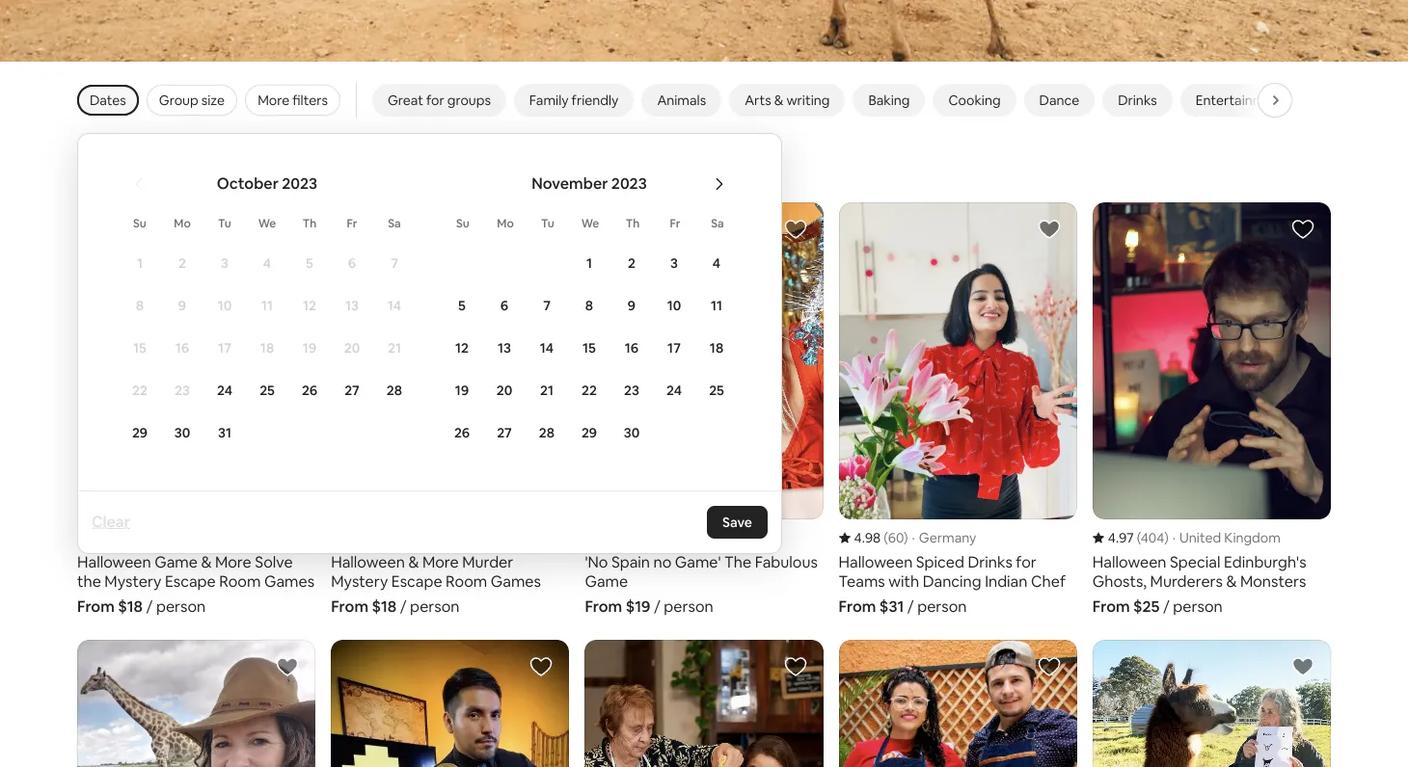 Task type: locate. For each thing, give the bounding box(es) containing it.
1 horizontal spatial 29
[[582, 424, 597, 441]]

25
[[260, 381, 275, 399], [709, 381, 724, 399]]

) inside halloween special edinburgh's ghosts, murderers & monsters group
[[1164, 530, 1169, 547]]

0 horizontal spatial fr
[[347, 216, 357, 231]]

23 for first 23 button from the right
[[624, 381, 639, 399]]

1 23 button from the left
[[161, 370, 204, 410]]

entertainment element
[[1196, 91, 1286, 109]]

from inside 'no spain no game' the fabulous game group
[[585, 597, 622, 617]]

1 11 from the left
[[261, 297, 273, 314]]

2 23 from the left
[[624, 381, 639, 399]]

0 vertical spatial 5
[[306, 254, 313, 272]]

23 button
[[161, 370, 204, 410], [611, 370, 653, 410]]

2 / from the left
[[400, 597, 407, 617]]

person for halloween game & more solve the mystery escape room games group
[[156, 597, 206, 617]]

clear
[[92, 512, 130, 532]]

0 horizontal spatial 23
[[175, 381, 190, 399]]

0 horizontal spatial 15
[[133, 339, 147, 356]]

0 horizontal spatial 10 button
[[204, 285, 246, 326]]

1 down november 2023
[[586, 254, 592, 272]]

13 button
[[331, 285, 373, 326], [483, 327, 526, 368]]

person
[[156, 597, 206, 617], [410, 597, 460, 617], [664, 597, 713, 617], [917, 597, 967, 617], [1173, 597, 1223, 617]]

2 2023 from the left
[[611, 173, 647, 193]]

1 vertical spatial 21 button
[[526, 370, 568, 410]]

1 horizontal spatial 13
[[498, 339, 511, 356]]

1 horizontal spatial 22
[[582, 381, 597, 399]]

26 for the right 26 "button"
[[454, 424, 470, 441]]

1 3 from the left
[[221, 254, 229, 272]]

1 horizontal spatial 9 button
[[611, 285, 653, 326]]

0 horizontal spatial 29
[[132, 424, 148, 441]]

1 horizontal spatial 25
[[709, 381, 724, 399]]

1 vertical spatial 12 button
[[441, 327, 483, 368]]

0 horizontal spatial 7
[[391, 254, 398, 272]]

23 for second 23 button from the right
[[175, 381, 190, 399]]

1 horizontal spatial we
[[581, 216, 599, 231]]

1 horizontal spatial 3 button
[[653, 243, 695, 283]]

1 horizontal spatial tu
[[541, 216, 555, 231]]

(
[[122, 530, 126, 547], [884, 530, 888, 547], [1137, 530, 1141, 547]]

/
[[146, 597, 153, 617], [400, 597, 407, 617], [654, 597, 661, 617], [908, 597, 914, 617], [1163, 597, 1170, 617]]

2 down sellers
[[178, 254, 186, 272]]

0 horizontal spatial 26
[[302, 381, 317, 399]]

30
[[174, 424, 190, 441], [624, 424, 640, 441]]

we down the "october 2023"
[[258, 216, 276, 231]]

3 button
[[204, 243, 246, 283], [653, 243, 695, 283]]

1 vertical spatial 26 button
[[441, 412, 483, 453]]

1 vertical spatial 28
[[539, 424, 555, 441]]

1 for october
[[137, 254, 143, 272]]

clear button
[[82, 503, 140, 542]]

1 from from the left
[[77, 597, 115, 617]]

4 button for november 2023
[[695, 243, 738, 283]]

more filters
[[258, 91, 328, 109]]

8 button
[[119, 285, 161, 326], [568, 285, 611, 326]]

1 horizontal spatial 12
[[455, 339, 469, 356]]

2 1 from the left
[[586, 254, 592, 272]]

2 button
[[161, 243, 204, 283], [611, 243, 653, 283]]

1 horizontal spatial su
[[456, 216, 470, 231]]

· right 60
[[912, 530, 915, 547]]

2 button for october 2023
[[161, 243, 204, 283]]

0 horizontal spatial 18 button
[[246, 327, 288, 368]]

1 30 from the left
[[174, 424, 190, 441]]

19
[[303, 339, 317, 356], [455, 381, 469, 399]]

11 for first 11 button from right
[[711, 297, 723, 314]]

· germany
[[912, 530, 977, 547]]

0 vertical spatial 27 button
[[331, 370, 373, 410]]

1 vertical spatial 14 button
[[526, 327, 568, 368]]

we down november 2023
[[581, 216, 599, 231]]

0 vertical spatial 19
[[303, 339, 317, 356]]

save this experience image inside halloween spiced drinks for teams with dancing indian chef group
[[1038, 218, 1061, 241]]

/ inside halloween game & more solve the mystery escape room games group
[[146, 597, 153, 617]]

0 horizontal spatial 25 button
[[246, 370, 288, 410]]

1 horizontal spatial 1
[[586, 254, 592, 272]]

1 vertical spatial 28 button
[[526, 412, 568, 453]]

1 horizontal spatial 29 button
[[568, 412, 611, 453]]

person inside halloween game & more solve the mystery escape room games group
[[156, 597, 206, 617]]

2 button for november 2023
[[611, 243, 653, 283]]

1 23 from the left
[[175, 381, 190, 399]]

31 button
[[204, 412, 246, 453]]

4
[[263, 254, 271, 272], [713, 254, 721, 272]]

halloween & more murder mystery escape room games group
[[331, 202, 570, 617]]

30 button
[[161, 412, 204, 453], [611, 412, 653, 453]]

drinks element
[[1118, 91, 1157, 109]]

1 horizontal spatial 16
[[625, 339, 639, 356]]

person inside halloween spiced drinks for teams with dancing indian chef group
[[917, 597, 967, 617]]

1 horizontal spatial 8 button
[[568, 285, 611, 326]]

9 for 1st '9' button
[[178, 297, 186, 314]]

th down november 2023
[[626, 216, 640, 231]]

0 horizontal spatial 7 button
[[373, 243, 416, 283]]

23
[[175, 381, 190, 399], [624, 381, 639, 399]]

( right the 4.92
[[122, 530, 126, 547]]

0 horizontal spatial 30 button
[[161, 412, 204, 453]]

baking button
[[853, 83, 925, 116]]

2 30 from the left
[[624, 424, 640, 441]]

/ for halloween spiced drinks for teams with dancing indian chef group
[[908, 597, 914, 617]]

entertainment button
[[1180, 83, 1301, 116]]

22 button
[[119, 370, 161, 410], [568, 370, 611, 410]]

1 8 from the left
[[136, 297, 144, 314]]

1 $18 from the left
[[118, 597, 143, 617]]

th down the "october 2023"
[[303, 216, 317, 231]]

0 vertical spatial 27
[[345, 381, 360, 399]]

17 button
[[204, 327, 246, 368], [653, 327, 695, 368]]

2 tu from the left
[[541, 216, 555, 231]]

1 1 button from the left
[[119, 243, 161, 283]]

18 for 1st 18 button from the right
[[710, 339, 724, 356]]

9 button
[[161, 285, 204, 326], [611, 285, 653, 326]]

1 18 from the left
[[260, 339, 274, 356]]

1 horizontal spatial 3
[[670, 254, 678, 272]]

) left · germany
[[904, 530, 908, 547]]

27 for the left 27 button
[[345, 381, 360, 399]]

2 person from the left
[[410, 597, 460, 617]]

1 vertical spatial 26
[[454, 424, 470, 441]]

· right 404
[[1173, 530, 1176, 547]]

writing
[[787, 91, 830, 109]]

1 24 from the left
[[217, 381, 233, 399]]

1 vertical spatial 20 button
[[483, 370, 526, 410]]

entertainment
[[1196, 91, 1286, 109]]

save this experience image
[[276, 218, 299, 241], [276, 656, 299, 679], [530, 656, 553, 679], [1038, 656, 1061, 679], [1292, 656, 1315, 679]]

/ for halloween game & more solve the mystery escape room games group
[[146, 597, 153, 617]]

from inside halloween game & more solve the mystery escape room games group
[[77, 597, 115, 617]]

tu down october
[[218, 216, 231, 231]]

2 29 button from the left
[[568, 412, 611, 453]]

calendar application
[[97, 153, 1399, 497]]

( right '4.97'
[[1137, 530, 1141, 547]]

2 16 button from the left
[[611, 327, 653, 368]]

1 29 from the left
[[132, 424, 148, 441]]

2023
[[282, 173, 318, 193], [611, 173, 647, 193]]

$25
[[1133, 597, 1160, 617]]

november 2023
[[532, 173, 647, 193]]

0 horizontal spatial (
[[122, 530, 126, 547]]

2023 right october
[[282, 173, 318, 193]]

1 down best sellers
[[137, 254, 143, 272]]

from inside halloween special edinburgh's ghosts, murderers & monsters group
[[1093, 597, 1130, 617]]

2023 right november
[[611, 173, 647, 193]]

more filters button
[[245, 84, 340, 115]]

from for 'no spain no game' the fabulous game group
[[585, 597, 622, 617]]

1 horizontal spatial 11
[[711, 297, 723, 314]]

1 button down november 2023
[[568, 243, 611, 283]]

0 vertical spatial 26
[[302, 381, 317, 399]]

1 9 from the left
[[178, 297, 186, 314]]

0 horizontal spatial 25
[[260, 381, 275, 399]]

1 vertical spatial 6 button
[[483, 285, 526, 326]]

from $18 / person inside halloween game & more solve the mystery escape room games group
[[77, 597, 206, 617]]

1 horizontal spatial 14 button
[[526, 327, 568, 368]]

person inside halloween & more murder mystery escape room games group
[[410, 597, 460, 617]]

3 / from the left
[[654, 597, 661, 617]]

/ inside halloween special edinburgh's ghosts, murderers & monsters group
[[1163, 597, 1170, 617]]

1 1 from the left
[[137, 254, 143, 272]]

24 button
[[204, 370, 246, 410], [653, 370, 695, 410]]

1 button down best sellers
[[119, 243, 161, 283]]

1 su from the left
[[133, 216, 147, 231]]

18
[[260, 339, 274, 356], [710, 339, 724, 356]]

1 11 button from the left
[[246, 285, 288, 326]]

october
[[217, 173, 279, 193]]

( for from $31
[[884, 530, 888, 547]]

1 horizontal spatial 15
[[583, 339, 596, 356]]

1 · from the left
[[912, 530, 915, 547]]

0 horizontal spatial 24 button
[[204, 370, 246, 410]]

1 2 button from the left
[[161, 243, 204, 283]]

1 vertical spatial 19 button
[[441, 370, 483, 410]]

11
[[261, 297, 273, 314], [711, 297, 723, 314]]

1 vertical spatial 5
[[458, 297, 466, 314]]

0 vertical spatial 7
[[391, 254, 398, 272]]

1 horizontal spatial 15 button
[[568, 327, 611, 368]]

18 button
[[246, 327, 288, 368], [695, 327, 738, 368]]

1 vertical spatial 20
[[497, 381, 512, 399]]

1 horizontal spatial mo
[[497, 216, 514, 231]]

$18
[[118, 597, 143, 617], [372, 597, 397, 617]]

4 / from the left
[[908, 597, 914, 617]]

1 horizontal spatial 28 button
[[526, 412, 568, 453]]

·
[[912, 530, 915, 547], [1173, 530, 1176, 547]]

0 vertical spatial 21
[[388, 339, 401, 356]]

0 horizontal spatial 17
[[218, 339, 231, 356]]

· for $25
[[1173, 530, 1176, 547]]

halloween special edinburgh's ghosts, murderers & monsters group
[[1093, 202, 1331, 617]]

25 button
[[246, 370, 288, 410], [695, 370, 738, 410]]

21 button
[[373, 327, 416, 368], [526, 370, 568, 410]]

26
[[302, 381, 317, 399], [454, 424, 470, 441]]

halloween spiced drinks for teams with dancing indian chef group
[[839, 202, 1077, 617]]

2023 for november 2023
[[611, 173, 647, 193]]

person inside halloween special edinburgh's ghosts, murderers & monsters group
[[1173, 597, 1223, 617]]

22
[[132, 381, 148, 399], [582, 381, 597, 399]]

2 down november 2023
[[628, 254, 636, 272]]

14 button
[[373, 285, 416, 326], [526, 327, 568, 368]]

1 th from the left
[[303, 216, 317, 231]]

2 30 button from the left
[[611, 412, 653, 453]]

1 horizontal spatial 2023
[[611, 173, 647, 193]]

3 button for october 2023
[[204, 243, 246, 283]]

save this experience image inside halloween special edinburgh's ghosts, murderers & monsters group
[[1292, 218, 1315, 241]]

person for halloween special edinburgh's ghosts, murderers & monsters group
[[1173, 597, 1223, 617]]

29
[[132, 424, 148, 441], [582, 424, 597, 441]]

baking element
[[869, 91, 910, 109]]

29 button
[[119, 412, 161, 453], [568, 412, 611, 453]]

3 for october 2023
[[221, 254, 229, 272]]

save this experience image inside 'no spain no game' the fabulous game group
[[784, 218, 807, 241]]

13
[[345, 297, 359, 314], [498, 339, 511, 356]]

2 horizontal spatial (
[[1137, 530, 1141, 547]]

16 button
[[161, 327, 204, 368], [611, 327, 653, 368]]

4 from from the left
[[839, 597, 876, 617]]

2 from $18 / person from the left
[[331, 597, 460, 617]]

fr
[[347, 216, 357, 231], [670, 216, 681, 231]]

arts & writing button
[[729, 83, 845, 116]]

0 horizontal spatial 12
[[303, 297, 316, 314]]

0 vertical spatial 20 button
[[331, 327, 373, 368]]

0 horizontal spatial 15 button
[[119, 327, 161, 368]]

2 8 from the left
[[585, 297, 593, 314]]

1 horizontal spatial 17
[[668, 339, 681, 356]]

rating 4.92 out of 5; 2,582 reviews image
[[77, 530, 164, 547]]

2 11 button from the left
[[695, 285, 738, 326]]

save this experience image for from $25
[[1292, 218, 1315, 241]]

1 horizontal spatial 8
[[585, 297, 593, 314]]

2 10 from the left
[[667, 297, 681, 314]]

1 2 from the left
[[178, 254, 186, 272]]

1 horizontal spatial $18
[[372, 597, 397, 617]]

cooking button
[[933, 83, 1016, 116]]

27
[[345, 381, 360, 399], [497, 424, 512, 441]]

· for $31
[[912, 530, 915, 547]]

1 ( from the left
[[122, 530, 126, 547]]

4.92
[[93, 530, 119, 547]]

) left "united"
[[1164, 530, 1169, 547]]

from $18 / person
[[77, 597, 206, 617], [331, 597, 460, 617]]

save this experience image for from $19
[[784, 218, 807, 241]]

dance element
[[1039, 91, 1080, 109]]

1 2023 from the left
[[282, 173, 318, 193]]

1 16 button from the left
[[161, 327, 204, 368]]

7 for 7 button to the bottom
[[543, 297, 551, 314]]

2 button down november 2023
[[611, 243, 653, 283]]

1 3 button from the left
[[204, 243, 246, 283]]

3
[[221, 254, 229, 272], [670, 254, 678, 272]]

12
[[303, 297, 316, 314], [455, 339, 469, 356]]

20
[[344, 339, 360, 356], [497, 381, 512, 399]]

10
[[218, 297, 232, 314], [667, 297, 681, 314]]

2 · from the left
[[1173, 530, 1176, 547]]

2 ) from the left
[[1164, 530, 1169, 547]]

10 button
[[204, 285, 246, 326], [653, 285, 695, 326]]

2 11 from the left
[[711, 297, 723, 314]]

1 horizontal spatial 4 button
[[695, 243, 738, 283]]

1 4 from the left
[[263, 254, 271, 272]]

0 horizontal spatial 23 button
[[161, 370, 204, 410]]

2 4 from the left
[[713, 254, 721, 272]]

27 for 27 button to the bottom
[[497, 424, 512, 441]]

0 horizontal spatial $18
[[118, 597, 143, 617]]

( right 4.98
[[884, 530, 888, 547]]

2 ( from the left
[[884, 530, 888, 547]]

0 vertical spatial 19 button
[[288, 327, 331, 368]]

· inside halloween special edinburgh's ghosts, murderers & monsters group
[[1173, 530, 1176, 547]]

2 button down sellers
[[161, 243, 204, 283]]

1 horizontal spatial 5 button
[[441, 285, 483, 326]]

1 vertical spatial 12
[[455, 339, 469, 356]]

save this experience image
[[530, 218, 553, 241], [784, 218, 807, 241], [1038, 218, 1061, 241], [1292, 218, 1315, 241], [784, 656, 807, 679]]

1 horizontal spatial 16 button
[[611, 327, 653, 368]]

)
[[904, 530, 908, 547], [1164, 530, 1169, 547]]

7
[[391, 254, 398, 272], [543, 297, 551, 314]]

1 horizontal spatial from $18 / person
[[331, 597, 460, 617]]

/ inside halloween spiced drinks for teams with dancing indian chef group
[[908, 597, 914, 617]]

'no spain no game' the fabulous game group
[[585, 202, 823, 617]]

0 horizontal spatial 28 button
[[373, 370, 416, 410]]

3 person from the left
[[664, 597, 713, 617]]

) inside halloween spiced drinks for teams with dancing indian chef group
[[904, 530, 908, 547]]

17 for second 17 button from left
[[668, 339, 681, 356]]

0 horizontal spatial 2 button
[[161, 243, 204, 283]]

/ inside 'no spain no game' the fabulous game group
[[654, 597, 661, 617]]

from inside halloween spiced drinks for teams with dancing indian chef group
[[839, 597, 876, 617]]

1 horizontal spatial 23
[[624, 381, 639, 399]]

28
[[387, 381, 402, 399], [539, 424, 555, 441]]

0 vertical spatial 14 button
[[373, 285, 416, 326]]

2 24 from the left
[[666, 381, 682, 399]]

20 button
[[331, 327, 373, 368], [483, 370, 526, 410]]

2 2 from the left
[[628, 254, 636, 272]]

2 22 button from the left
[[568, 370, 611, 410]]

0 horizontal spatial mo
[[174, 216, 191, 231]]

17
[[218, 339, 231, 356], [668, 339, 681, 356]]

2
[[178, 254, 186, 272], [628, 254, 636, 272]]

3 from from the left
[[585, 597, 622, 617]]

person inside 'no spain no game' the fabulous game group
[[664, 597, 713, 617]]

1 from $18 / person from the left
[[77, 597, 206, 617]]

1 horizontal spatial 25 button
[[695, 370, 738, 410]]

1 horizontal spatial 9
[[628, 297, 636, 314]]

we
[[258, 216, 276, 231], [581, 216, 599, 231]]

2 from from the left
[[331, 597, 369, 617]]

1 4 button from the left
[[246, 243, 288, 283]]

2 15 button from the left
[[568, 327, 611, 368]]

0 horizontal spatial we
[[258, 216, 276, 231]]

19 for the '19' 'button' to the right
[[455, 381, 469, 399]]

0 horizontal spatial 24
[[217, 381, 233, 399]]

24
[[217, 381, 233, 399], [666, 381, 682, 399]]

( inside halloween special edinburgh's ghosts, murderers & monsters group
[[1137, 530, 1141, 547]]

2 1 button from the left
[[568, 243, 611, 283]]

1 horizontal spatial ·
[[1173, 530, 1176, 547]]

1 horizontal spatial (
[[884, 530, 888, 547]]

1 person from the left
[[156, 597, 206, 617]]

2 9 from the left
[[628, 297, 636, 314]]

4 button
[[246, 243, 288, 283], [695, 243, 738, 283]]

2 3 from the left
[[670, 254, 678, 272]]

0 horizontal spatial 9 button
[[161, 285, 204, 326]]

( inside halloween spiced drinks for teams with dancing indian chef group
[[884, 530, 888, 547]]

2 3 button from the left
[[653, 243, 695, 283]]

0 horizontal spatial 21 button
[[373, 327, 416, 368]]

2 18 from the left
[[710, 339, 724, 356]]

13 for bottommost the '13' button
[[498, 339, 511, 356]]

21
[[388, 339, 401, 356], [540, 381, 554, 399]]

0 horizontal spatial 2023
[[282, 173, 318, 193]]

1 horizontal spatial 27
[[497, 424, 512, 441]]

3 button for november 2023
[[653, 243, 695, 283]]

2 23 button from the left
[[611, 370, 653, 410]]

sa
[[388, 216, 401, 231], [711, 216, 724, 231]]

17 for first 17 button from the left
[[218, 339, 231, 356]]

19 button
[[288, 327, 331, 368], [441, 370, 483, 410]]

1 17 from the left
[[218, 339, 231, 356]]

from for halloween game & more solve the mystery escape room games group
[[77, 597, 115, 617]]

· inside halloween spiced drinks for teams with dancing indian chef group
[[912, 530, 915, 547]]

0 horizontal spatial 11
[[261, 297, 273, 314]]

1 horizontal spatial 22 button
[[568, 370, 611, 410]]

2 $18 from the left
[[372, 597, 397, 617]]

1 for november
[[586, 254, 592, 272]]

0 horizontal spatial from $18 / person
[[77, 597, 206, 617]]

0 horizontal spatial th
[[303, 216, 317, 231]]

4 person from the left
[[917, 597, 967, 617]]

save this experience image inside halloween & more murder mystery escape room games group
[[530, 218, 553, 241]]

groups
[[447, 91, 491, 109]]

13 for the topmost the '13' button
[[345, 297, 359, 314]]

28 button
[[373, 370, 416, 410], [526, 412, 568, 453]]

0 vertical spatial 6
[[348, 254, 356, 272]]

1 ) from the left
[[904, 530, 908, 547]]

26 button
[[288, 370, 331, 410], [441, 412, 483, 453]]

1 button
[[119, 243, 161, 283], [568, 243, 611, 283]]

tu
[[218, 216, 231, 231], [541, 216, 555, 231]]

tu down november
[[541, 216, 555, 231]]

0 horizontal spatial 27
[[345, 381, 360, 399]]

from inside halloween & more murder mystery escape room games group
[[331, 597, 369, 617]]



Task type: describe. For each thing, give the bounding box(es) containing it.
germany
[[919, 530, 977, 547]]

1 30 button from the left
[[161, 412, 204, 453]]

from $18 / person inside halloween & more murder mystery escape room games group
[[331, 597, 460, 617]]

october 2023
[[217, 173, 318, 193]]

2 29 from the left
[[582, 424, 597, 441]]

2 25 button from the left
[[695, 370, 738, 410]]

1 10 from the left
[[218, 297, 232, 314]]

1 horizontal spatial 14
[[540, 339, 554, 356]]

1 vertical spatial 7 button
[[526, 285, 568, 326]]

from for halloween spiced drinks for teams with dancing indian chef group
[[839, 597, 876, 617]]

12 for leftmost 12 button
[[303, 297, 316, 314]]

save this experience image for from $31
[[1038, 218, 1061, 241]]

2 su from the left
[[456, 216, 470, 231]]

1 horizontal spatial 6 button
[[483, 285, 526, 326]]

18 for first 18 button from the left
[[260, 339, 274, 356]]

2 22 from the left
[[582, 381, 597, 399]]

save button
[[707, 506, 768, 539]]

4 button for october 2023
[[246, 243, 288, 283]]

cooking
[[949, 91, 1001, 109]]

1 29 button from the left
[[119, 412, 161, 453]]

4.98
[[854, 530, 881, 547]]

0 vertical spatial 28
[[387, 381, 402, 399]]

animals element
[[657, 91, 706, 109]]

2 15 from the left
[[583, 339, 596, 356]]

dance button
[[1024, 83, 1095, 116]]

2 24 button from the left
[[653, 370, 695, 410]]

2 17 button from the left
[[653, 327, 695, 368]]

from for halloween special edinburgh's ghosts, murderers & monsters group
[[1093, 597, 1130, 617]]

/ inside halloween & more murder mystery escape room games group
[[400, 597, 407, 617]]

halloween game & more solve the mystery escape room games group
[[77, 202, 316, 617]]

3 for november 2023
[[670, 254, 678, 272]]

spain
[[681, 530, 715, 547]]

great for groups
[[388, 91, 491, 109]]

great for groups button
[[372, 83, 506, 116]]

1 25 from the left
[[260, 381, 275, 399]]

12 for the rightmost 12 button
[[455, 339, 469, 356]]

dance
[[1039, 91, 1080, 109]]

$31
[[880, 597, 904, 617]]

404
[[1141, 530, 1164, 547]]

( inside halloween game & more solve the mystery escape room games group
[[122, 530, 126, 547]]

2 for november 2023
[[628, 254, 636, 272]]

person for halloween spiced drinks for teams with dancing indian chef group
[[917, 597, 967, 617]]

1 15 button from the left
[[119, 327, 161, 368]]

1 button for october
[[119, 243, 161, 283]]

2 we from the left
[[581, 216, 599, 231]]

arts & writing element
[[745, 91, 830, 109]]

$19
[[626, 597, 651, 617]]

save
[[722, 514, 752, 531]]

0 horizontal spatial 27 button
[[331, 370, 373, 410]]

2 18 button from the left
[[695, 327, 738, 368]]

19 for top the '19' 'button'
[[303, 339, 317, 356]]

26 for 26 "button" to the top
[[302, 381, 317, 399]]

2 sa from the left
[[711, 216, 724, 231]]

2 8 button from the left
[[568, 285, 611, 326]]

animals
[[657, 91, 706, 109]]

1 horizontal spatial 21
[[540, 381, 554, 399]]

1 16 from the left
[[175, 339, 189, 356]]

1 horizontal spatial 20 button
[[483, 370, 526, 410]]

rating 4.97 out of 5; 404 reviews image
[[1093, 530, 1169, 547]]

1 22 from the left
[[132, 381, 148, 399]]

8 for 2nd 8 button from the right
[[136, 297, 144, 314]]

2 for october 2023
[[178, 254, 186, 272]]

arts & writing
[[745, 91, 830, 109]]

2 th from the left
[[626, 216, 640, 231]]

1 we from the left
[[258, 216, 276, 231]]

1 button for november
[[568, 243, 611, 283]]

/ for halloween special edinburgh's ghosts, murderers & monsters group
[[1163, 597, 1170, 617]]

( for from $25
[[1137, 530, 1141, 547]]

kingdom
[[1224, 530, 1281, 547]]

drinks
[[1118, 91, 1157, 109]]

1 fr from the left
[[347, 216, 357, 231]]

drinks button
[[1103, 83, 1173, 116]]

friendly
[[572, 91, 619, 109]]

4.97
[[1108, 530, 1134, 547]]

november
[[532, 173, 608, 193]]

0 vertical spatial 20
[[344, 339, 360, 356]]

sellers
[[126, 161, 190, 188]]

united
[[1180, 530, 1221, 547]]

1 25 button from the left
[[246, 370, 288, 410]]

family friendly element
[[529, 91, 619, 109]]

best
[[77, 161, 122, 188]]

baking
[[869, 91, 910, 109]]

0 horizontal spatial 21
[[388, 339, 401, 356]]

for
[[426, 91, 444, 109]]

1 horizontal spatial 21 button
[[526, 370, 568, 410]]

$18 inside halloween & more murder mystery escape room games group
[[372, 597, 397, 617]]

0 horizontal spatial 12 button
[[288, 285, 331, 326]]

4 for november 2023
[[713, 254, 721, 272]]

great for groups element
[[388, 91, 491, 109]]

filters
[[292, 91, 328, 109]]

2,582
[[126, 530, 160, 547]]

1 22 button from the left
[[119, 370, 161, 410]]

0 vertical spatial 14
[[388, 297, 401, 314]]

1 horizontal spatial 19 button
[[441, 370, 483, 410]]

1 8 button from the left
[[119, 285, 161, 326]]

2 25 from the left
[[709, 381, 724, 399]]

from $19 / person
[[585, 597, 713, 617]]

dates button
[[77, 84, 139, 115]]

) for from $25
[[1164, 530, 1169, 547]]

1 15 from the left
[[133, 339, 147, 356]]

&
[[774, 91, 784, 109]]

1 vertical spatial 13 button
[[483, 327, 526, 368]]

60
[[888, 530, 904, 547]]

1 horizontal spatial 26 button
[[441, 412, 483, 453]]

4.97 ( 404 )
[[1108, 530, 1169, 547]]

arts
[[745, 91, 771, 109]]

1 24 button from the left
[[204, 370, 246, 410]]

2023 for october 2023
[[282, 173, 318, 193]]

11 for 2nd 11 button from right
[[261, 297, 273, 314]]

1 18 button from the left
[[246, 327, 288, 368]]

great
[[388, 91, 423, 109]]

0 horizontal spatial 6 button
[[331, 243, 373, 283]]

8 for 2nd 8 button
[[585, 297, 593, 314]]

1 horizontal spatial 20
[[497, 381, 512, 399]]

31
[[218, 424, 231, 441]]

from $25 / person
[[1093, 597, 1223, 617]]

more
[[258, 91, 290, 109]]

9 for second '9' button from the left
[[628, 297, 636, 314]]

0 vertical spatial 5 button
[[288, 243, 331, 283]]

2 10 button from the left
[[653, 285, 695, 326]]

0 vertical spatial 26 button
[[288, 370, 331, 410]]

from $31 / person
[[839, 597, 967, 617]]

2 mo from the left
[[497, 216, 514, 231]]

cooking element
[[949, 91, 1001, 109]]

$18 inside halloween game & more solve the mystery escape room games group
[[118, 597, 143, 617]]

animals button
[[642, 83, 722, 116]]

1 10 button from the left
[[204, 285, 246, 326]]

2 16 from the left
[[625, 339, 639, 356]]

dates
[[90, 91, 126, 109]]

family friendly
[[529, 91, 619, 109]]

1 17 button from the left
[[204, 327, 246, 368]]

person for 'no spain no game' the fabulous game group
[[664, 597, 713, 617]]

· united kingdom
[[1173, 530, 1281, 547]]

best sellers
[[77, 161, 190, 188]]

family
[[529, 91, 569, 109]]

1 vertical spatial 6
[[500, 297, 508, 314]]

7 for the top 7 button
[[391, 254, 398, 272]]

1 sa from the left
[[388, 216, 401, 231]]

4 for october 2023
[[263, 254, 271, 272]]

1 9 button from the left
[[161, 285, 204, 326]]

4.98 ( 60 )
[[854, 530, 908, 547]]

0 vertical spatial 13 button
[[331, 285, 373, 326]]

/ for 'no spain no game' the fabulous game group
[[654, 597, 661, 617]]

2 fr from the left
[[670, 216, 681, 231]]

1 mo from the left
[[174, 216, 191, 231]]

2 9 button from the left
[[611, 285, 653, 326]]

1 horizontal spatial 12 button
[[441, 327, 483, 368]]

family friendly button
[[514, 83, 634, 116]]

0 horizontal spatial 20 button
[[331, 327, 373, 368]]

4.92 ( 2,582
[[93, 530, 160, 547]]

0 vertical spatial 7 button
[[373, 243, 416, 283]]

1 tu from the left
[[218, 216, 231, 231]]

) for from $31
[[904, 530, 908, 547]]

1 vertical spatial 27 button
[[483, 412, 526, 453]]

rating 4.98 out of 5; 60 reviews image
[[839, 530, 908, 547]]

0 horizontal spatial 5
[[306, 254, 313, 272]]



Task type: vqa. For each thing, say whether or not it's contained in the screenshot.
person in Halloween & More Murder Mystery Escape Room Games group
yes



